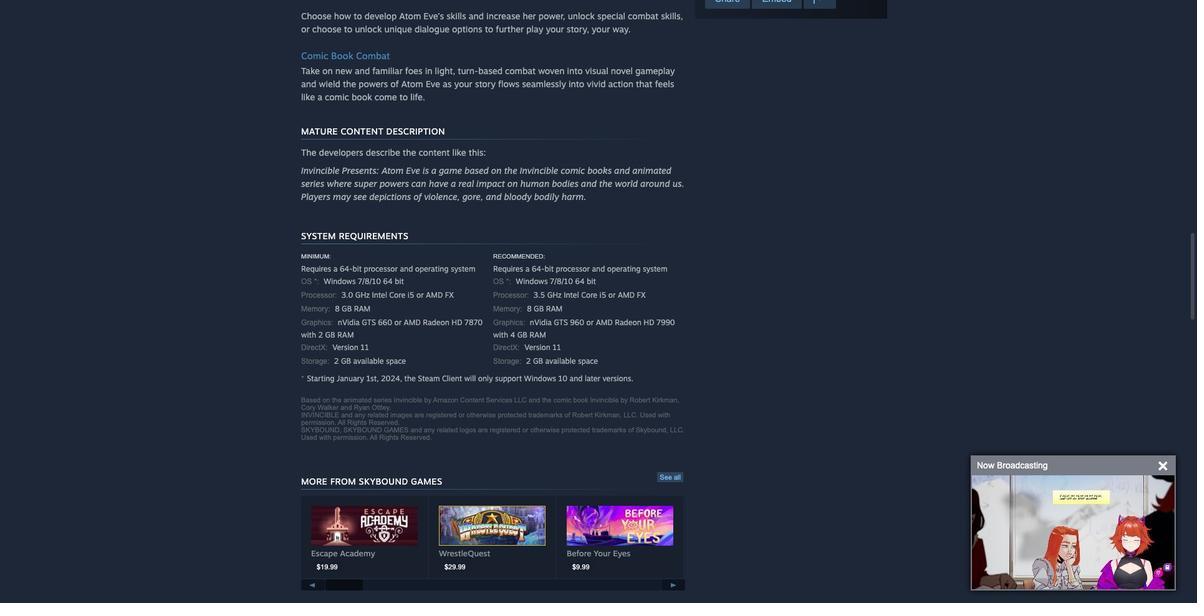 Task type: vqa. For each thing, say whether or not it's contained in the screenshot.


Task type: locate. For each thing, give the bounding box(es) containing it.
processor inside requires a 64-bit processor and operating system os *: windows 7/8/10 64 bit processor: 3.5 ghz intel core i5 or amd fx memory: 8 gb ram
[[556, 264, 590, 274]]

like inside comic book combat take on new and familiar foes in light, turn-based combat woven into visual novel gameplay and wield the powers of atom eve as your story flows seamlessly into vivid action that feels like a comic book come to life.
[[301, 92, 315, 102]]

0 horizontal spatial version
[[332, 343, 358, 352]]

content up describe
[[341, 126, 384, 137]]

processor: for 3.0 ghz intel core i5 or amd fx
[[301, 291, 337, 300]]

2 processor: from the left
[[493, 291, 529, 300]]

intel inside requires a 64-bit processor and operating system os *: windows 7/8/10 64 bit processor: 3.0 ghz intel core i5 or amd fx memory: 8 gb ram
[[372, 291, 387, 300]]

*
[[301, 375, 304, 384]]

1 processor: from the left
[[301, 291, 337, 300]]

0 horizontal spatial ghz
[[355, 291, 370, 300]]

gb
[[342, 304, 352, 314], [534, 304, 544, 314], [325, 330, 335, 340], [517, 330, 527, 340], [341, 357, 351, 366], [533, 357, 543, 366]]

your for to
[[592, 24, 610, 34]]

combat
[[356, 50, 390, 62]]

2 radeon from the left
[[615, 318, 642, 327]]

2 os from the left
[[493, 277, 504, 286]]

where
[[327, 178, 352, 189]]

series right 'ryan'
[[374, 397, 392, 404]]

based inside the invincible presents: atom eve is a game based on the invincible comic books and animated series where super powers can have a real impact on human bodies and the world around us. players may see depictions of violence, gore, and bloody bodily harm.
[[465, 165, 489, 176]]

2
[[318, 330, 323, 340], [334, 357, 339, 366], [526, 357, 531, 366]]

nvidia for 3.5
[[530, 318, 552, 327]]

hd inside the nvidia gts 960 or amd radeon hd 7990 with 4 gb ram
[[644, 318, 654, 327]]

to right how
[[354, 11, 362, 21]]

available
[[353, 357, 384, 366], [545, 357, 576, 366]]

skills
[[447, 11, 466, 21]]

book
[[352, 92, 372, 102], [573, 397, 588, 404]]

1 memory: from the left
[[301, 305, 330, 314]]

1 vertical spatial kirkman,
[[595, 412, 622, 419]]

trademarks down 10
[[528, 412, 563, 419]]

1 operating from the left
[[415, 264, 449, 274]]

powers inside the invincible presents: atom eve is a game based on the invincible comic books and animated series where super powers can have a real impact on human bodies and the world around us. players may see depictions of violence, gore, and bloody bodily harm.
[[380, 178, 409, 189]]

directx:
[[301, 344, 328, 352], [493, 344, 520, 352]]

cory
[[301, 404, 316, 412]]

of
[[390, 79, 399, 89], [414, 191, 422, 202], [565, 412, 570, 419], [628, 427, 634, 434]]

operating inside requires a 64-bit processor and operating system os *: windows 7/8/10 64 bit processor: 3.5 ghz intel core i5 or amd fx memory: 8 gb ram
[[607, 264, 641, 274]]

1 7/8/10 from the left
[[358, 277, 381, 286]]

i5 inside requires a 64-bit processor and operating system os *: windows 7/8/10 64 bit processor: 3.0 ghz intel core i5 or amd fx memory: 8 gb ram
[[408, 291, 414, 300]]

animated
[[632, 165, 672, 176], [344, 397, 372, 404]]

fx for 3.5 ghz intel core i5 or amd fx
[[637, 291, 646, 300]]

2 horizontal spatial 2
[[526, 357, 531, 366]]

2 fx from the left
[[637, 291, 646, 300]]

a inside comic book combat take on new and familiar foes in light, turn-based combat woven into visual novel gameplay and wield the powers of atom eve as your story flows seamlessly into vivid action that feels like a comic book come to life.
[[318, 92, 322, 102]]

1 directx: version 11 storage: 2 gb available space from the left
[[301, 343, 406, 366]]

radeon
[[423, 318, 449, 327], [615, 318, 642, 327]]

0 horizontal spatial your
[[454, 79, 473, 89]]

human
[[520, 178, 550, 189]]

storage: for 4
[[493, 357, 522, 366]]

used
[[640, 412, 656, 419], [301, 434, 317, 441]]

2 storage: from the left
[[493, 357, 522, 366]]

requires inside requires a 64-bit processor and operating system os *: windows 7/8/10 64 bit processor: 3.0 ghz intel core i5 or amd fx memory: 8 gb ram
[[301, 264, 331, 274]]

or inside the choose how to develop atom eve's skills and increase her power, unlock special combat skills, or choose to unlock unique dialogue options to further play your story, your way.
[[301, 24, 310, 34]]

the down the 'books'
[[599, 178, 613, 189]]

1 nvidia from the left
[[338, 318, 360, 327]]

64-
[[340, 264, 353, 274], [532, 264, 545, 274]]

combat inside comic book combat take on new and familiar foes in light, turn-based combat woven into visual novel gameplay and wield the powers of atom eve as your story flows seamlessly into vivid action that feels like a comic book come to life.
[[505, 65, 536, 76]]

7/8/10 for 3.0
[[358, 277, 381, 286]]

3.0
[[342, 291, 353, 300]]

0 vertical spatial content
[[341, 126, 384, 137]]

0 horizontal spatial any
[[355, 412, 366, 419]]

on
[[322, 65, 333, 76], [491, 165, 502, 176], [507, 178, 518, 189], [323, 397, 330, 404]]

1 fx from the left
[[445, 291, 454, 300]]

of inside comic book combat take on new and familiar foes in light, turn-based combat woven into visual novel gameplay and wield the powers of atom eve as your story flows seamlessly into vivid action that feels like a comic book come to life.
[[390, 79, 399, 89]]

processor down requirements
[[364, 264, 398, 274]]

used down invincible
[[301, 434, 317, 441]]

ram right 4
[[530, 330, 546, 340]]

fx inside requires a 64-bit processor and operating system os *: windows 7/8/10 64 bit processor: 3.5 ghz intel core i5 or amd fx memory: 8 gb ram
[[637, 291, 646, 300]]

combat up 'way.'
[[628, 11, 659, 21]]

woven
[[538, 65, 565, 76]]

os inside requires a 64-bit processor and operating system os *: windows 7/8/10 64 bit processor: 3.0 ghz intel core i5 or amd fx memory: 8 gb ram
[[301, 277, 312, 286]]

7/8/10 inside requires a 64-bit processor and operating system os *: windows 7/8/10 64 bit processor: 3.5 ghz intel core i5 or amd fx memory: 8 gb ram
[[550, 277, 573, 286]]

0 vertical spatial related
[[368, 412, 389, 419]]

processor: inside requires a 64-bit processor and operating system os *: windows 7/8/10 64 bit processor: 3.5 ghz intel core i5 or amd fx memory: 8 gb ram
[[493, 291, 529, 300]]

animated up around
[[632, 165, 672, 176]]

permission. down 'ryan'
[[333, 434, 368, 441]]

0 horizontal spatial 7/8/10
[[358, 277, 381, 286]]

ghz right 3.5
[[547, 291, 562, 300]]

*: down recommended:
[[506, 277, 511, 286]]

llc
[[514, 397, 527, 404]]

2 up january
[[334, 357, 339, 366]]

1 horizontal spatial robert
[[630, 397, 650, 404]]

related left logos
[[437, 427, 458, 434]]

reserved. down images
[[401, 434, 432, 441]]

nvidia gts 660 or amd radeon hd 7870 with 2 gb ram
[[301, 318, 483, 340]]

1 horizontal spatial core
[[581, 291, 597, 300]]

0 vertical spatial animated
[[632, 165, 672, 176]]

1 space from the left
[[386, 357, 406, 366]]

2 memory: from the left
[[493, 305, 522, 314]]

directx: version 11 storage: 2 gb available space up january
[[301, 343, 406, 366]]

0 vertical spatial comic
[[325, 92, 349, 102]]

0 horizontal spatial all
[[338, 419, 345, 427]]

escape academy $19.99
[[311, 549, 375, 571]]

0 vertical spatial based
[[478, 65, 503, 76]]

atom
[[399, 11, 421, 21], [401, 79, 423, 89], [382, 165, 404, 176]]

gb inside requires a 64-bit processor and operating system os *: windows 7/8/10 64 bit processor: 3.0 ghz intel core i5 or amd fx memory: 8 gb ram
[[342, 304, 352, 314]]

unlock up 'story,'
[[568, 11, 595, 21]]

operating inside requires a 64-bit processor and operating system os *: windows 7/8/10 64 bit processor: 3.0 ghz intel core i5 or amd fx memory: 8 gb ram
[[415, 264, 449, 274]]

story
[[475, 79, 496, 89]]

rights down 'ryan'
[[347, 419, 367, 427]]

and inside requires a 64-bit processor and operating system os *: windows 7/8/10 64 bit processor: 3.0 ghz intel core i5 or amd fx memory: 8 gb ram
[[400, 264, 413, 274]]

any up skybound at the left bottom of the page
[[355, 412, 366, 419]]

1 horizontal spatial radeon
[[615, 318, 642, 327]]

1 horizontal spatial hd
[[644, 318, 654, 327]]

1 horizontal spatial kirkman,
[[652, 397, 679, 404]]

atom down the developers describe the content like this:
[[382, 165, 404, 176]]

storage: up support
[[493, 357, 522, 366]]

i5 for 960
[[600, 291, 606, 300]]

trademarks
[[528, 412, 563, 419], [592, 427, 626, 434]]

memory: up 4
[[493, 305, 522, 314]]

your
[[594, 549, 611, 559]]

1 vertical spatial registered
[[490, 427, 520, 434]]

into left vivid
[[569, 79, 584, 89]]

a down wield
[[318, 92, 322, 102]]

*: inside requires a 64-bit processor and operating system os *: windows 7/8/10 64 bit processor: 3.5 ghz intel core i5 or amd fx memory: 8 gb ram
[[506, 277, 511, 286]]

i5 up the nvidia gts 960 or amd radeon hd 7990 with 4 gb ram
[[600, 291, 606, 300]]

can
[[411, 178, 426, 189]]

os down minimum:
[[301, 277, 312, 286]]

eve left is
[[406, 165, 420, 176]]

*: for 3.5 ghz intel core i5 or amd fx
[[506, 277, 511, 286]]

on up wield
[[322, 65, 333, 76]]

1 *: from the left
[[314, 277, 319, 286]]

1 horizontal spatial operating
[[607, 264, 641, 274]]

animated down january
[[344, 397, 372, 404]]

0 horizontal spatial 2
[[318, 330, 323, 340]]

0 vertical spatial permission.
[[301, 419, 336, 427]]

or inside requires a 64-bit processor and operating system os *: windows 7/8/10 64 bit processor: 3.0 ghz intel core i5 or amd fx memory: 8 gb ram
[[417, 291, 424, 300]]

i5 inside requires a 64-bit processor and operating system os *: windows 7/8/10 64 bit processor: 3.5 ghz intel core i5 or amd fx memory: 8 gb ram
[[600, 291, 606, 300]]

1 horizontal spatial nvidia
[[530, 318, 552, 327]]

1 horizontal spatial processor
[[556, 264, 590, 274]]

book left the come
[[352, 92, 372, 102]]

0 horizontal spatial robert
[[572, 412, 593, 419]]

into
[[567, 65, 583, 76], [569, 79, 584, 89]]

0 vertical spatial otherwise
[[467, 412, 496, 419]]

0 horizontal spatial content
[[341, 126, 384, 137]]

0 horizontal spatial kirkman,
[[595, 412, 622, 419]]

2 available from the left
[[545, 357, 576, 366]]

0 horizontal spatial gts
[[362, 318, 376, 327]]

with up '*'
[[301, 330, 316, 340]]

processor: for 3.5 ghz intel core i5 or amd fx
[[493, 291, 529, 300]]

core
[[389, 291, 406, 300], [581, 291, 597, 300]]

0 vertical spatial robert
[[630, 397, 650, 404]]

0 horizontal spatial os
[[301, 277, 312, 286]]

book down later
[[573, 397, 588, 404]]

radeon left 7990
[[615, 318, 642, 327]]

available up 10
[[545, 357, 576, 366]]

0 vertical spatial into
[[567, 65, 583, 76]]

series inside based on the animated series invincible by amazon content services llc and the comic book invincible by robert kirkman, cory walker and ryan ottley. invincible and any related images are registered or otherwise protected trademarks of robert kirkman, llc. used with permission. all rights reserved. skybound, skybound games and any related logos are registered or otherwise protected trademarks of skybound, llc. used with permission. all rights reserved.
[[374, 397, 392, 404]]

0 horizontal spatial book
[[352, 92, 372, 102]]

ram up nvidia gts 660 or amd radeon hd 7870 with 2 gb ram
[[354, 304, 371, 314]]

1 horizontal spatial otherwise
[[530, 427, 560, 434]]

1 graphics: from the left
[[301, 319, 333, 327]]

requires a 64-bit processor and operating system os *: windows 7/8/10 64 bit processor: 3.0 ghz intel core i5 or amd fx memory: 8 gb ram
[[301, 264, 475, 314]]

directx: version 11 storage: 2 gb available space up 10
[[493, 343, 598, 366]]

1 horizontal spatial intel
[[564, 291, 579, 300]]

system inside requires a 64-bit processor and operating system os *: windows 7/8/10 64 bit processor: 3.5 ghz intel core i5 or amd fx memory: 8 gb ram
[[643, 264, 668, 274]]

requires inside requires a 64-bit processor and operating system os *: windows 7/8/10 64 bit processor: 3.5 ghz intel core i5 or amd fx memory: 8 gb ram
[[493, 264, 523, 274]]

comic up bodies
[[561, 165, 585, 176]]

broadcasting
[[997, 461, 1048, 471]]

ghz inside requires a 64-bit processor and operating system os *: windows 7/8/10 64 bit processor: 3.0 ghz intel core i5 or amd fx memory: 8 gb ram
[[355, 291, 370, 300]]

eyes
[[613, 549, 631, 559]]

1 available from the left
[[353, 357, 384, 366]]

0 vertical spatial all
[[338, 419, 345, 427]]

1 vertical spatial series
[[374, 397, 392, 404]]

7990
[[657, 318, 675, 327]]

all down walker
[[338, 419, 345, 427]]

hd inside nvidia gts 660 or amd radeon hd 7870 with 2 gb ram
[[452, 318, 462, 327]]

to inside comic book combat take on new and familiar foes in light, turn-based combat woven into visual novel gameplay and wield the powers of atom eve as your story flows seamlessly into vivid action that feels like a comic book come to life.
[[400, 92, 408, 102]]

1 horizontal spatial 64-
[[532, 264, 545, 274]]

processor up 960
[[556, 264, 590, 274]]

is
[[423, 165, 429, 176]]

2 *: from the left
[[506, 277, 511, 286]]

graphics: up 4
[[493, 319, 525, 327]]

intel inside requires a 64-bit processor and operating system os *: windows 7/8/10 64 bit processor: 3.5 ghz intel core i5 or amd fx memory: 8 gb ram
[[564, 291, 579, 300]]

with inside nvidia gts 660 or amd radeon hd 7870 with 2 gb ram
[[301, 330, 316, 340]]

system for 3.5 ghz intel core i5 or amd fx
[[643, 264, 668, 274]]

hd left 7870
[[452, 318, 462, 327]]

2 core from the left
[[581, 291, 597, 300]]

1 os from the left
[[301, 277, 312, 286]]

recommended:
[[493, 253, 545, 260]]

2 directx: version 11 storage: 2 gb available space from the left
[[493, 343, 598, 366]]

1 horizontal spatial reserved.
[[401, 434, 432, 441]]

otherwise
[[467, 412, 496, 419], [530, 427, 560, 434]]

images
[[390, 412, 413, 419]]

0 horizontal spatial available
[[353, 357, 384, 366]]

nvidia down 3.5
[[530, 318, 552, 327]]

8 inside requires a 64-bit processor and operating system os *: windows 7/8/10 64 bit processor: 3.0 ghz intel core i5 or amd fx memory: 8 gb ram
[[335, 304, 340, 314]]

content down will
[[460, 397, 484, 404]]

0 horizontal spatial memory:
[[301, 305, 330, 314]]

combat
[[628, 11, 659, 21], [505, 65, 536, 76]]

1 horizontal spatial i5
[[600, 291, 606, 300]]

system up 7870
[[451, 264, 475, 274]]

64- inside requires a 64-bit processor and operating system os *: windows 7/8/10 64 bit processor: 3.5 ghz intel core i5 or amd fx memory: 8 gb ram
[[532, 264, 545, 274]]

1 vertical spatial eve
[[406, 165, 420, 176]]

0 vertical spatial are
[[414, 412, 424, 419]]

related up skybound at the left bottom of the page
[[368, 412, 389, 419]]

1 radeon from the left
[[423, 318, 449, 327]]

directx: version 11 storage: 2 gb available space for 2
[[301, 343, 406, 366]]

2 for nvidia gts 660 or amd radeon hd 7870 with 2 gb ram
[[334, 357, 339, 366]]

like
[[301, 92, 315, 102], [452, 147, 466, 158]]

1 vertical spatial comic
[[561, 165, 585, 176]]

1 storage: from the left
[[301, 357, 329, 366]]

skybound
[[343, 427, 382, 434]]

intel up 960
[[564, 291, 579, 300]]

*: down minimum:
[[314, 277, 319, 286]]

1 horizontal spatial unlock
[[568, 11, 595, 21]]

0 horizontal spatial processor
[[364, 264, 398, 274]]

on up bloody
[[507, 178, 518, 189]]

all left games
[[370, 434, 377, 441]]

$19.99
[[317, 563, 338, 571]]

1 64- from the left
[[340, 264, 353, 274]]

radeon left 7870
[[423, 318, 449, 327]]

8 for 3.5 ghz intel core i5 or amd fx
[[527, 304, 532, 314]]

2 processor from the left
[[556, 264, 590, 274]]

dialogue
[[415, 24, 450, 34]]

1 i5 from the left
[[408, 291, 414, 300]]

atom inside the invincible presents: atom eve is a game based on the invincible comic books and animated series where super powers can have a real impact on human bodies and the world around us. players may see depictions of violence, gore, and bloody bodily harm.
[[382, 165, 404, 176]]

1 horizontal spatial *:
[[506, 277, 511, 286]]

system
[[451, 264, 475, 274], [643, 264, 668, 274]]

intel
[[372, 291, 387, 300], [564, 291, 579, 300]]

0 horizontal spatial i5
[[408, 291, 414, 300]]

1 horizontal spatial processor:
[[493, 291, 529, 300]]

core up 960
[[581, 291, 597, 300]]

radeon inside the nvidia gts 960 or amd radeon hd 7990 with 4 gb ram
[[615, 318, 642, 327]]

directx: down 4
[[493, 344, 520, 352]]

0 horizontal spatial by
[[424, 397, 432, 404]]

system up 7990
[[643, 264, 668, 274]]

amd inside the nvidia gts 960 or amd radeon hd 7990 with 4 gb ram
[[596, 318, 613, 327]]

1 core from the left
[[389, 291, 406, 300]]

ghz inside requires a 64-bit processor and operating system os *: windows 7/8/10 64 bit processor: 3.5 ghz intel core i5 or amd fx memory: 8 gb ram
[[547, 291, 562, 300]]

2 vertical spatial atom
[[382, 165, 404, 176]]

invincible up human at the top
[[520, 165, 558, 176]]

intel up 660
[[372, 291, 387, 300]]

*: inside requires a 64-bit processor and operating system os *: windows 7/8/10 64 bit processor: 3.0 ghz intel core i5 or amd fx memory: 8 gb ram
[[314, 277, 319, 286]]

1 gts from the left
[[362, 318, 376, 327]]

directx: up starting
[[301, 344, 328, 352]]

based inside comic book combat take on new and familiar foes in light, turn-based combat woven into visual novel gameplay and wield the powers of atom eve as your story flows seamlessly into vivid action that feels like a comic book come to life.
[[478, 65, 503, 76]]

combat up flows
[[505, 65, 536, 76]]

1 vertical spatial combat
[[505, 65, 536, 76]]

11 up the 1st,
[[361, 343, 369, 352]]

before
[[567, 549, 592, 559]]

1 intel from the left
[[372, 291, 387, 300]]

memory: inside requires a 64-bit processor and operating system os *: windows 7/8/10 64 bit processor: 3.0 ghz intel core i5 or amd fx memory: 8 gb ram
[[301, 305, 330, 314]]

2 up starting
[[318, 330, 323, 340]]

are right logos
[[478, 427, 488, 434]]

core inside requires a 64-bit processor and operating system os *: windows 7/8/10 64 bit processor: 3.5 ghz intel core i5 or amd fx memory: 8 gb ram
[[581, 291, 597, 300]]

windows up 3.5
[[516, 277, 548, 286]]

2 ghz from the left
[[547, 291, 562, 300]]

memory:
[[301, 305, 330, 314], [493, 305, 522, 314]]

based up story
[[478, 65, 503, 76]]

space
[[386, 357, 406, 366], [578, 357, 598, 366]]

gts inside the nvidia gts 960 or amd radeon hd 7990 with 4 gb ram
[[554, 318, 568, 327]]

by left amazon
[[424, 397, 432, 404]]

64 inside requires a 64-bit processor and operating system os *: windows 7/8/10 64 bit processor: 3.5 ghz intel core i5 or amd fx memory: 8 gb ram
[[575, 277, 585, 286]]

the right llc
[[542, 397, 552, 404]]

trademarks left skybound,
[[592, 427, 626, 434]]

with up skybound,
[[658, 412, 670, 419]]

your inside comic book combat take on new and familiar foes in light, turn-based combat woven into visual novel gameplay and wield the powers of atom eve as your story flows seamlessly into vivid action that feels like a comic book come to life.
[[454, 79, 473, 89]]

os
[[301, 277, 312, 286], [493, 277, 504, 286]]

0 horizontal spatial combat
[[505, 65, 536, 76]]

powers
[[359, 79, 388, 89], [380, 178, 409, 189]]

2 horizontal spatial your
[[592, 24, 610, 34]]

1 64 from the left
[[383, 277, 393, 286]]

1 vertical spatial powers
[[380, 178, 409, 189]]

and inside the choose how to develop atom eve's skills and increase her power, unlock special combat skills, or choose to unlock unique dialogue options to further play your story, your way.
[[469, 11, 484, 21]]

protected
[[498, 412, 527, 419], [562, 427, 590, 434]]

1 vertical spatial content
[[460, 397, 484, 404]]

0 horizontal spatial operating
[[415, 264, 449, 274]]

0 horizontal spatial graphics:
[[301, 319, 333, 327]]

2 space from the left
[[578, 357, 598, 366]]

fx inside requires a 64-bit processor and operating system os *: windows 7/8/10 64 bit processor: 3.0 ghz intel core i5 or amd fx memory: 8 gb ram
[[445, 291, 454, 300]]

64- for 3.0
[[340, 264, 353, 274]]

registered down amazon
[[426, 412, 457, 419]]

or right 960
[[586, 318, 594, 327]]

0 horizontal spatial fx
[[445, 291, 454, 300]]

0 horizontal spatial used
[[301, 434, 317, 441]]

steam
[[418, 374, 440, 384]]

2 8 from the left
[[527, 304, 532, 314]]

1 vertical spatial used
[[301, 434, 317, 441]]

reserved.
[[369, 419, 400, 427], [401, 434, 432, 441]]

1 horizontal spatial fx
[[637, 291, 646, 300]]

2 7/8/10 from the left
[[550, 277, 573, 286]]

64- inside requires a 64-bit processor and operating system os *: windows 7/8/10 64 bit processor: 3.0 ghz intel core i5 or amd fx memory: 8 gb ram
[[340, 264, 353, 274]]

1 horizontal spatial registered
[[490, 427, 520, 434]]

core for 960
[[581, 291, 597, 300]]

2 64- from the left
[[532, 264, 545, 274]]

memory: inside requires a 64-bit processor and operating system os *: windows 7/8/10 64 bit processor: 3.5 ghz intel core i5 or amd fx memory: 8 gb ram
[[493, 305, 522, 314]]

atom inside the choose how to develop atom eve's skills and increase her power, unlock special combat skills, or choose to unlock unique dialogue options to further play your story, your way.
[[399, 11, 421, 21]]

11 up 10
[[553, 343, 561, 352]]

or inside nvidia gts 660 or amd radeon hd 7870 with 2 gb ram
[[394, 318, 402, 327]]

0 horizontal spatial processor:
[[301, 291, 337, 300]]

2 operating from the left
[[607, 264, 641, 274]]

0 horizontal spatial like
[[301, 92, 315, 102]]

ram down 3.0
[[337, 330, 354, 340]]

core inside requires a 64-bit processor and operating system os *: windows 7/8/10 64 bit processor: 3.0 ghz intel core i5 or amd fx memory: 8 gb ram
[[389, 291, 406, 300]]

windows inside requires a 64-bit processor and operating system os *: windows 7/8/10 64 bit processor: 3.0 ghz intel core i5 or amd fx memory: 8 gb ram
[[324, 277, 356, 286]]

1 vertical spatial are
[[478, 427, 488, 434]]

choose how to develop atom eve's skills and increase her power, unlock special combat skills, or choose to unlock unique dialogue options to further play your story, your way.
[[301, 11, 683, 34]]

1 by from the left
[[424, 397, 432, 404]]

1 horizontal spatial directx:
[[493, 344, 520, 352]]

players
[[301, 191, 330, 202]]

1 directx: from the left
[[301, 344, 328, 352]]

on inside comic book combat take on new and familiar foes in light, turn-based combat woven into visual novel gameplay and wield the powers of atom eve as your story flows seamlessly into vivid action that feels like a comic book come to life.
[[322, 65, 333, 76]]

1 vertical spatial all
[[370, 434, 377, 441]]

like left this:
[[452, 147, 466, 158]]

or up logos
[[459, 412, 465, 419]]

see all more from skybound games
[[301, 474, 681, 487]]

space up later
[[578, 357, 598, 366]]

660
[[378, 318, 392, 327]]

may
[[333, 191, 351, 202]]

1 vertical spatial book
[[573, 397, 588, 404]]

1 vertical spatial based
[[465, 165, 489, 176]]

1 version from the left
[[332, 343, 358, 352]]

gts
[[362, 318, 376, 327], [554, 318, 568, 327]]

1 horizontal spatial system
[[643, 264, 668, 274]]

2 graphics: from the left
[[493, 319, 525, 327]]

2 requires from the left
[[493, 264, 523, 274]]

1 horizontal spatial version
[[525, 343, 550, 352]]

registered down services
[[490, 427, 520, 434]]

1 horizontal spatial trademarks
[[592, 427, 626, 434]]

nvidia inside the nvidia gts 960 or amd radeon hd 7990 with 4 gb ram
[[530, 318, 552, 327]]

or up nvidia gts 660 or amd radeon hd 7870 with 2 gb ram
[[417, 291, 424, 300]]

graphics: for 4
[[493, 319, 525, 327]]

0 horizontal spatial llc.
[[624, 412, 638, 419]]

nvidia inside nvidia gts 660 or amd radeon hd 7870 with 2 gb ram
[[338, 318, 360, 327]]

2 11 from the left
[[553, 343, 561, 352]]

0 horizontal spatial 64
[[383, 277, 393, 286]]

eve's
[[424, 11, 444, 21]]

or inside the nvidia gts 960 or amd radeon hd 7990 with 4 gb ram
[[586, 318, 594, 327]]

kirkman, up skybound,
[[652, 397, 679, 404]]

ram inside the nvidia gts 960 or amd radeon hd 7990 with 4 gb ram
[[530, 330, 546, 340]]

gts left 660
[[362, 318, 376, 327]]

processor: inside requires a 64-bit processor and operating system os *: windows 7/8/10 64 bit processor: 3.0 ghz intel core i5 or amd fx memory: 8 gb ram
[[301, 291, 337, 300]]

2 intel from the left
[[564, 291, 579, 300]]

1 ghz from the left
[[355, 291, 370, 300]]

1 horizontal spatial all
[[370, 434, 377, 441]]

1 11 from the left
[[361, 343, 369, 352]]

robert down later
[[572, 412, 593, 419]]

os for 3.5 ghz intel core i5 or amd fx
[[493, 277, 504, 286]]

64- for 3.5
[[532, 264, 545, 274]]

0 horizontal spatial intel
[[372, 291, 387, 300]]

graphics: for 2
[[301, 319, 333, 327]]

space for 660
[[386, 357, 406, 366]]

comic down 10
[[554, 397, 572, 404]]

0 horizontal spatial unlock
[[355, 24, 382, 34]]

by
[[424, 397, 432, 404], [621, 397, 628, 404]]

your down turn-
[[454, 79, 473, 89]]

1 8 from the left
[[335, 304, 340, 314]]

1 horizontal spatial ghz
[[547, 291, 562, 300]]

wrestlequest $29.99
[[439, 549, 490, 571]]

with down invincible
[[319, 434, 331, 441]]

2 hd from the left
[[644, 318, 654, 327]]

permission. down walker
[[301, 419, 336, 427]]

processor inside requires a 64-bit processor and operating system os *: windows 7/8/10 64 bit processor: 3.0 ghz intel core i5 or amd fx memory: 8 gb ram
[[364, 264, 398, 274]]

skills,
[[661, 11, 683, 21]]

os down recommended:
[[493, 277, 504, 286]]

eve down in
[[426, 79, 440, 89]]

1 requires from the left
[[301, 264, 331, 274]]

space for 960
[[578, 357, 598, 366]]

1 horizontal spatial animated
[[632, 165, 672, 176]]

intel for 960
[[564, 291, 579, 300]]

before your eyes $9.99
[[567, 549, 631, 571]]

system inside requires a 64-bit processor and operating system os *: windows 7/8/10 64 bit processor: 3.0 ghz intel core i5 or amd fx memory: 8 gb ram
[[451, 264, 475, 274]]

0 horizontal spatial rights
[[347, 419, 367, 427]]

1 system from the left
[[451, 264, 475, 274]]

8
[[335, 304, 340, 314], [527, 304, 532, 314]]

2 system from the left
[[643, 264, 668, 274]]

gb inside nvidia gts 660 or amd radeon hd 7870 with 2 gb ram
[[325, 330, 335, 340]]

2 i5 from the left
[[600, 291, 606, 300]]

ram up the nvidia gts 960 or amd radeon hd 7990 with 4 gb ram
[[546, 304, 563, 314]]

windows inside requires a 64-bit processor and operating system os *: windows 7/8/10 64 bit processor: 3.5 ghz intel core i5 or amd fx memory: 8 gb ram
[[516, 277, 548, 286]]

0 vertical spatial like
[[301, 92, 315, 102]]

comic inside comic book combat take on new and familiar foes in light, turn-based combat woven into visual novel gameplay and wield the powers of atom eve as your story flows seamlessly into vivid action that feels like a comic book come to life.
[[325, 92, 349, 102]]

*: for 3.0 ghz intel core i5 or amd fx
[[314, 277, 319, 286]]

1 hd from the left
[[452, 318, 462, 327]]

mature
[[301, 126, 338, 137]]

radeon inside nvidia gts 660 or amd radeon hd 7870 with 2 gb ram
[[423, 318, 449, 327]]

1 processor from the left
[[364, 264, 398, 274]]

hd left 7990
[[644, 318, 654, 327]]

2 version from the left
[[525, 343, 550, 352]]

have
[[429, 178, 448, 189]]

space up 2024,
[[386, 357, 406, 366]]

8 inside requires a 64-bit processor and operating system os *: windows 7/8/10 64 bit processor: 3.5 ghz intel core i5 or amd fx memory: 8 gb ram
[[527, 304, 532, 314]]

2 gts from the left
[[554, 318, 568, 327]]

0 horizontal spatial registered
[[426, 412, 457, 419]]

0 horizontal spatial eve
[[406, 165, 420, 176]]

1 horizontal spatial requires
[[493, 264, 523, 274]]

1 vertical spatial robert
[[572, 412, 593, 419]]

gts inside nvidia gts 660 or amd radeon hd 7870 with 2 gb ram
[[362, 318, 376, 327]]

2 64 from the left
[[575, 277, 585, 286]]

comic
[[325, 92, 349, 102], [561, 165, 585, 176], [554, 397, 572, 404]]

1 horizontal spatial content
[[460, 397, 484, 404]]

your down special
[[592, 24, 610, 34]]

64 for 3.0
[[383, 277, 393, 286]]

memory: for nvidia gts 960 or amd radeon hd 7990 with 4 gb ram
[[493, 305, 522, 314]]

walker
[[318, 404, 339, 412]]

now broadcasting link
[[977, 460, 1048, 472]]

are
[[414, 412, 424, 419], [478, 427, 488, 434]]

7/8/10 inside requires a 64-bit processor and operating system os *: windows 7/8/10 64 bit processor: 3.0 ghz intel core i5 or amd fx memory: 8 gb ram
[[358, 277, 381, 286]]

processor: left 3.0
[[301, 291, 337, 300]]

requires
[[301, 264, 331, 274], [493, 264, 523, 274]]

os inside requires a 64-bit processor and operating system os *: windows 7/8/10 64 bit processor: 3.5 ghz intel core i5 or amd fx memory: 8 gb ram
[[493, 277, 504, 286]]

0 horizontal spatial hd
[[452, 318, 462, 327]]

gts for 960
[[554, 318, 568, 327]]

combat inside the choose how to develop atom eve's skills and increase her power, unlock special combat skills, or choose to unlock unique dialogue options to further play your story, your way.
[[628, 11, 659, 21]]

2 nvidia from the left
[[530, 318, 552, 327]]

windows up 3.0
[[324, 277, 356, 286]]

2 directx: from the left
[[493, 344, 520, 352]]

bit
[[353, 264, 362, 274], [545, 264, 554, 274], [395, 277, 404, 286], [587, 277, 596, 286]]

7/8/10 for 3.5
[[550, 277, 573, 286]]

64 inside requires a 64-bit processor and operating system os *: windows 7/8/10 64 bit processor: 3.0 ghz intel core i5 or amd fx memory: 8 gb ram
[[383, 277, 393, 286]]



Task type: describe. For each thing, give the bounding box(es) containing it.
hd for 7990
[[644, 318, 654, 327]]

now
[[977, 461, 995, 471]]

presents:
[[342, 165, 379, 176]]

skybound,
[[301, 427, 342, 434]]

games
[[384, 427, 409, 434]]

further
[[496, 24, 524, 34]]

powers inside comic book combat take on new and familiar foes in light, turn-based combat woven into visual novel gameplay and wield the powers of atom eve as your story flows seamlessly into vivid action that feels like a comic book come to life.
[[359, 79, 388, 89]]

her
[[523, 11, 536, 21]]

versions.
[[603, 374, 634, 384]]

windows left 10
[[524, 374, 556, 384]]

new
[[335, 65, 352, 76]]

operating for 3.0 ghz intel core i5 or amd fx
[[415, 264, 449, 274]]

requirements
[[339, 231, 409, 241]]

11 for 960
[[553, 343, 561, 352]]

processor for 3.0
[[364, 264, 398, 274]]

develop
[[365, 11, 397, 21]]

of left skybound,
[[628, 427, 634, 434]]

radeon for 7870
[[423, 318, 449, 327]]

nvidia for 3.0
[[338, 318, 360, 327]]

2 for nvidia gts 960 or amd radeon hd 7990 with 4 gb ram
[[526, 357, 531, 366]]

support
[[495, 374, 522, 384]]

2 inside nvidia gts 660 or amd radeon hd 7870 with 2 gb ram
[[318, 330, 323, 340]]

memory: for nvidia gts 660 or amd radeon hd 7870 with 2 gb ram
[[301, 305, 330, 314]]

the right 2024,
[[404, 374, 416, 384]]

directx: for 2
[[301, 344, 328, 352]]

64 for 3.5
[[575, 277, 585, 286]]

a left real
[[451, 178, 456, 189]]

11 for 660
[[361, 343, 369, 352]]

animated inside based on the animated series invincible by amazon content services llc and the comic book invincible by robert kirkman, cory walker and ryan ottley. invincible and any related images are registered or otherwise protected trademarks of robert kirkman, llc. used with permission. all rights reserved. skybound, skybound games and any related logos are registered or otherwise protected trademarks of skybound, llc. used with permission. all rights reserved.
[[344, 397, 372, 404]]

january
[[337, 374, 364, 384]]

1 vertical spatial reserved.
[[401, 434, 432, 441]]

system
[[301, 231, 336, 241]]

1 vertical spatial permission.
[[333, 434, 368, 441]]

processor for 3.5
[[556, 264, 590, 274]]

that
[[636, 79, 653, 89]]

turn-
[[458, 65, 478, 76]]

the
[[301, 147, 316, 158]]

windows for 3.5 ghz intel core i5 or amd fx
[[516, 277, 548, 286]]

a inside requires a 64-bit processor and operating system os *: windows 7/8/10 64 bit processor: 3.5 ghz intel core i5 or amd fx memory: 8 gb ram
[[526, 264, 530, 274]]

world
[[615, 178, 638, 189]]

description
[[386, 126, 445, 137]]

the developers describe the content like this:
[[301, 147, 486, 158]]

books
[[588, 165, 612, 176]]

the up impact
[[504, 165, 517, 176]]

depictions
[[369, 191, 411, 202]]

bit up 3.5
[[545, 264, 554, 274]]

comic book combat take on new and familiar foes in light, turn-based combat woven into visual novel gameplay and wield the powers of atom eve as your story flows seamlessly into vivid action that feels like a comic book come to life.
[[301, 50, 675, 102]]

nvidia gts 960 or amd radeon hd 7990 with 4 gb ram
[[493, 318, 675, 340]]

from
[[330, 476, 356, 487]]

hd for 7870
[[452, 318, 462, 327]]

to down how
[[344, 24, 352, 34]]

comic
[[301, 50, 328, 62]]

skybound,
[[636, 427, 668, 434]]

0 horizontal spatial are
[[414, 412, 424, 419]]

atom inside comic book combat take on new and familiar foes in light, turn-based combat woven into visual novel gameplay and wield the powers of atom eve as your story flows seamlessly into vivid action that feels like a comic book come to life.
[[401, 79, 423, 89]]

1 horizontal spatial used
[[640, 412, 656, 419]]

amd inside requires a 64-bit processor and operating system os *: windows 7/8/10 64 bit processor: 3.5 ghz intel core i5 or amd fx memory: 8 gb ram
[[618, 291, 635, 300]]

ghz for 3.0
[[355, 291, 370, 300]]

based
[[301, 397, 321, 404]]

0 vertical spatial any
[[355, 412, 366, 419]]

later
[[585, 374, 601, 384]]

operating for 3.5 ghz intel core i5 or amd fx
[[607, 264, 641, 274]]

of down 10
[[565, 412, 570, 419]]

version for 2
[[332, 343, 358, 352]]

bit up nvidia gts 660 or amd radeon hd 7870 with 2 gb ram
[[395, 277, 404, 286]]

available for 660
[[353, 357, 384, 366]]

i5 for 660
[[408, 291, 414, 300]]

starting
[[307, 374, 335, 384]]

a right is
[[431, 165, 437, 176]]

bodies
[[552, 178, 579, 189]]

action
[[608, 79, 634, 89]]

comic inside the invincible presents: atom eve is a game based on the invincible comic books and animated series where super powers can have a real impact on human bodies and the world around us. players may see depictions of violence, gore, and bloody bodily harm.
[[561, 165, 585, 176]]

ram inside requires a 64-bit processor and operating system os *: windows 7/8/10 64 bit processor: 3.0 ghz intel core i5 or amd fx memory: 8 gb ram
[[354, 304, 371, 314]]

960
[[570, 318, 584, 327]]

gb inside requires a 64-bit processor and operating system os *: windows 7/8/10 64 bit processor: 3.5 ghz intel core i5 or amd fx memory: 8 gb ram
[[534, 304, 544, 314]]

us.
[[672, 178, 685, 189]]

based on the animated series invincible by amazon content services llc and the comic book invincible by robert kirkman, cory walker and ryan ottley. invincible and any related images are registered or otherwise protected trademarks of robert kirkman, llc. used with permission. all rights reserved. skybound, skybound games and any related logos are registered or otherwise protected trademarks of skybound, llc. used with permission. all rights reserved.
[[301, 397, 685, 441]]

on up impact
[[491, 165, 502, 176]]

options
[[452, 24, 483, 34]]

on inside based on the animated series invincible by amazon content services llc and the comic book invincible by robert kirkman, cory walker and ryan ottley. invincible and any related images are registered or otherwise protected trademarks of robert kirkman, llc. used with permission. all rights reserved. skybound, skybound games and any related logos are registered or otherwise protected trademarks of skybound, llc. used with permission. all rights reserved.
[[323, 397, 330, 404]]

available for 960
[[545, 357, 576, 366]]

1 horizontal spatial like
[[452, 147, 466, 158]]

2024,
[[381, 374, 402, 384]]

vivid
[[587, 79, 606, 89]]

1 horizontal spatial your
[[546, 24, 564, 34]]

8 for 3.0 ghz intel core i5 or amd fx
[[335, 304, 340, 314]]

core for 660
[[389, 291, 406, 300]]

in
[[425, 65, 432, 76]]

directx: for 4
[[493, 344, 520, 352]]

radeon for 7990
[[615, 318, 642, 327]]

0 horizontal spatial protected
[[498, 412, 527, 419]]

bit up the nvidia gts 960 or amd radeon hd 7990 with 4 gb ram
[[587, 277, 596, 286]]

mature content description
[[301, 126, 445, 137]]

1 horizontal spatial llc.
[[670, 427, 685, 434]]

comic inside based on the animated series invincible by amazon content services llc and the comic book invincible by robert kirkman, cory walker and ryan ottley. invincible and any related images are registered or otherwise protected trademarks of robert kirkman, llc. used with permission. all rights reserved. skybound, skybound games and any related logos are registered or otherwise protected trademarks of skybound, llc. used with permission. all rights reserved.
[[554, 397, 572, 404]]

4
[[510, 330, 515, 340]]

windows for 3.0 ghz intel core i5 or amd fx
[[324, 277, 356, 286]]

1 vertical spatial protected
[[562, 427, 590, 434]]

gb inside the nvidia gts 960 or amd radeon hd 7990 with 4 gb ram
[[517, 330, 527, 340]]

1 vertical spatial otherwise
[[530, 427, 560, 434]]

games
[[411, 476, 442, 487]]

bodily
[[534, 191, 559, 202]]

1 horizontal spatial any
[[424, 427, 435, 434]]

or inside requires a 64-bit processor and operating system os *: windows 7/8/10 64 bit processor: 3.5 ghz intel core i5 or amd fx memory: 8 gb ram
[[608, 291, 616, 300]]

eve inside the invincible presents: atom eve is a game based on the invincible comic books and animated series where super powers can have a real impact on human bodies and the world around us. players may see depictions of violence, gore, and bloody bodily harm.
[[406, 165, 420, 176]]

1 vertical spatial unlock
[[355, 24, 382, 34]]

$9.99
[[572, 563, 590, 571]]

combat for combat
[[505, 65, 536, 76]]

amd inside requires a 64-bit processor and operating system os *: windows 7/8/10 64 bit processor: 3.0 ghz intel core i5 or amd fx memory: 8 gb ram
[[426, 291, 443, 300]]

life.
[[410, 92, 425, 102]]

intel for 660
[[372, 291, 387, 300]]

way.
[[613, 24, 631, 34]]

0 horizontal spatial otherwise
[[467, 412, 496, 419]]

or down llc
[[522, 427, 528, 434]]

will
[[464, 374, 476, 384]]

foes
[[405, 65, 423, 76]]

1 vertical spatial rights
[[379, 434, 399, 441]]

system for 3.0 ghz intel core i5 or amd fx
[[451, 264, 475, 274]]

series inside the invincible presents: atom eve is a game based on the invincible comic books and animated series where super powers can have a real impact on human bodies and the world around us. players may see depictions of violence, gore, and bloody bodily harm.
[[301, 178, 324, 189]]

of inside the invincible presents: atom eve is a game based on the invincible comic books and animated series where super powers can have a real impact on human bodies and the world around us. players may see depictions of violence, gore, and bloody bodily harm.
[[414, 191, 422, 202]]

book inside based on the animated series invincible by amazon content services llc and the comic book invincible by robert kirkman, cory walker and ryan ottley. invincible and any related images are registered or otherwise protected trademarks of robert kirkman, llc. used with permission. all rights reserved. skybound, skybound games and any related logos are registered or otherwise protected trademarks of skybound, llc. used with permission. all rights reserved.
[[573, 397, 588, 404]]

0 horizontal spatial reserved.
[[369, 419, 400, 427]]

choose
[[312, 24, 342, 34]]

* starting january 1st, 2024, the steam client will only support windows 10 and later versions.
[[301, 374, 634, 384]]

and inside requires a 64-bit processor and operating system os *: windows 7/8/10 64 bit processor: 3.5 ghz intel core i5 or amd fx memory: 8 gb ram
[[592, 264, 605, 274]]

storage: for 2
[[301, 357, 329, 366]]

seamlessly
[[522, 79, 566, 89]]

1 vertical spatial into
[[569, 79, 584, 89]]

requires for 3.5 ghz intel core i5 or amd fx
[[493, 264, 523, 274]]

game
[[439, 165, 462, 176]]

os for 3.0 ghz intel core i5 or amd fx
[[301, 277, 312, 286]]

the down description
[[403, 147, 416, 158]]

special
[[597, 11, 626, 21]]

invincible presents: atom eve is a game based on the invincible comic books and animated series where super powers can have a real impact on human bodies and the world around us. players may see depictions of violence, gore, and bloody bodily harm.
[[301, 165, 685, 202]]

novel
[[611, 65, 633, 76]]

0 horizontal spatial related
[[368, 412, 389, 419]]

7870
[[465, 318, 483, 327]]

harm.
[[562, 191, 587, 202]]

developers
[[319, 147, 363, 158]]

to down increase
[[485, 24, 493, 34]]

your for combat
[[454, 79, 473, 89]]

0 horizontal spatial trademarks
[[528, 412, 563, 419]]

10
[[558, 374, 567, 384]]

the inside comic book combat take on new and familiar foes in light, turn-based combat woven into visual novel gameplay and wield the powers of atom eve as your story flows seamlessly into vivid action that feels like a comic book come to life.
[[343, 79, 356, 89]]

ryan
[[354, 404, 370, 412]]

version for 4
[[525, 343, 550, 352]]

invincible up images
[[394, 397, 422, 404]]

the up invincible
[[332, 397, 342, 404]]

story,
[[567, 24, 589, 34]]

0 vertical spatial unlock
[[568, 11, 595, 21]]

fx for 3.0 ghz intel core i5 or amd fx
[[445, 291, 454, 300]]

wield
[[319, 79, 340, 89]]

2 by from the left
[[621, 397, 628, 404]]

requires for 3.0 ghz intel core i5 or amd fx
[[301, 264, 331, 274]]

invincible down the
[[301, 165, 340, 176]]

visual
[[585, 65, 609, 76]]

academy
[[340, 549, 375, 559]]

services
[[486, 397, 512, 404]]

come
[[375, 92, 397, 102]]

ram inside nvidia gts 660 or amd radeon hd 7870 with 2 gb ram
[[337, 330, 354, 340]]

book inside comic book combat take on new and familiar foes in light, turn-based combat woven into visual novel gameplay and wield the powers of atom eve as your story flows seamlessly into vivid action that feels like a comic book come to life.
[[352, 92, 372, 102]]

1 vertical spatial related
[[437, 427, 458, 434]]

ghz for 3.5
[[547, 291, 562, 300]]

escape
[[311, 549, 338, 559]]

ram inside requires a 64-bit processor and operating system os *: windows 7/8/10 64 bit processor: 3.5 ghz intel core i5 or amd fx memory: 8 gb ram
[[546, 304, 563, 314]]

ottley.
[[372, 404, 391, 412]]

all
[[674, 474, 681, 481]]

only
[[478, 374, 493, 384]]

$29.99
[[445, 563, 466, 571]]

0 vertical spatial rights
[[347, 419, 367, 427]]

amazon
[[433, 397, 458, 404]]

see all link
[[657, 473, 683, 483]]

around
[[640, 178, 670, 189]]

invincible down later
[[590, 397, 619, 404]]

minimum:
[[301, 253, 331, 260]]

this:
[[469, 147, 486, 158]]

client
[[442, 374, 462, 384]]

content inside based on the animated series invincible by amazon content services llc and the comic book invincible by robert kirkman, cory walker and ryan ottley. invincible and any related images are registered or otherwise protected trademarks of robert kirkman, llc. used with permission. all rights reserved. skybound, skybound games and any related logos are registered or otherwise protected trademarks of skybound, llc. used with permission. all rights reserved.
[[460, 397, 484, 404]]

combat for to
[[628, 11, 659, 21]]

real
[[459, 178, 474, 189]]

choose
[[301, 11, 332, 21]]

directx: version 11 storage: 2 gb available space for 4
[[493, 343, 598, 366]]

3.5
[[534, 291, 545, 300]]

a inside requires a 64-bit processor and operating system os *: windows 7/8/10 64 bit processor: 3.0 ghz intel core i5 or amd fx memory: 8 gb ram
[[333, 264, 338, 274]]

0 vertical spatial llc.
[[624, 412, 638, 419]]

gts for 660
[[362, 318, 376, 327]]

invincible
[[301, 412, 339, 419]]

with inside the nvidia gts 960 or amd radeon hd 7990 with 4 gb ram
[[493, 330, 508, 340]]

eve inside comic book combat take on new and familiar foes in light, turn-based combat woven into visual novel gameplay and wield the powers of atom eve as your story flows seamlessly into vivid action that feels like a comic book come to life.
[[426, 79, 440, 89]]

see
[[353, 191, 367, 202]]

amd inside nvidia gts 660 or amd radeon hd 7870 with 2 gb ram
[[404, 318, 421, 327]]

animated inside the invincible presents: atom eve is a game based on the invincible comic books and animated series where super powers can have a real impact on human bodies and the world around us. players may see depictions of violence, gore, and bloody bodily harm.
[[632, 165, 672, 176]]

unique
[[384, 24, 412, 34]]

1 vertical spatial trademarks
[[592, 427, 626, 434]]

bit up 3.0
[[353, 264, 362, 274]]

gore,
[[463, 191, 484, 202]]



